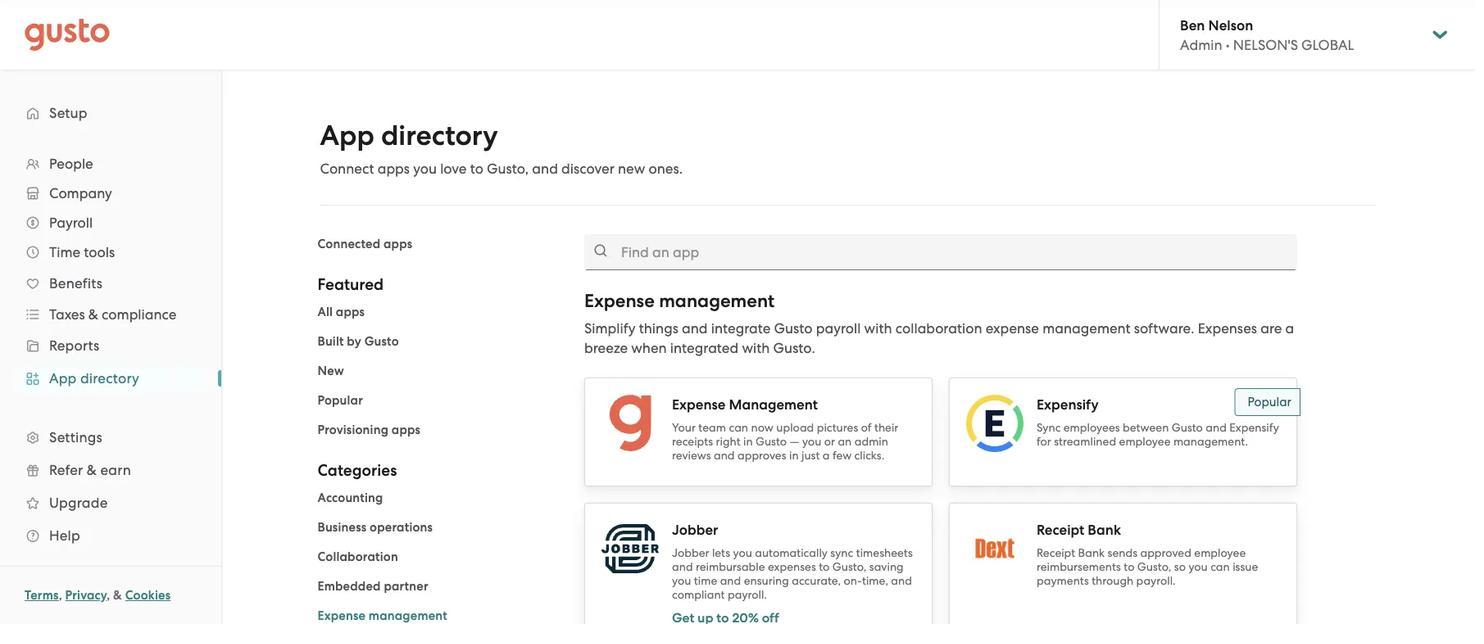 Task type: vqa. For each thing, say whether or not it's contained in the screenshot.
Expensify logo
yes



Task type: describe. For each thing, give the bounding box(es) containing it.
payroll. inside jobber jobber lets you automatically sync timesheets and reimbursable expenses to gusto, saving you time and ensuring accurate, on-time, and compliant payroll.
[[728, 589, 767, 602]]

embedded partner
[[318, 580, 428, 594]]

0 horizontal spatial in
[[743, 435, 753, 449]]

saving
[[870, 561, 904, 574]]

apps for provisioning apps
[[392, 423, 421, 438]]

reimbursable
[[696, 561, 765, 574]]

terms
[[25, 589, 59, 603]]

expense management logo image
[[602, 395, 659, 452]]

integrate
[[711, 321, 771, 337]]

provisioning apps link
[[318, 423, 421, 438]]

0 vertical spatial expensify
[[1037, 396, 1099, 413]]

can inside expense management your team can now upload pictures of their receipts right in gusto — you or an admin reviews and approves in just a few clicks.
[[729, 421, 748, 435]]

automatically
[[755, 547, 828, 560]]

built by gusto link
[[318, 334, 399, 349]]

popular inside 'list'
[[318, 393, 363, 408]]

pictures
[[817, 421, 858, 435]]

taxes & compliance
[[49, 307, 177, 323]]

2 jobber from the top
[[672, 547, 710, 560]]

gusto, inside jobber jobber lets you automatically sync timesheets and reimbursable expenses to gusto, saving you time and ensuring accurate, on-time, and compliant payroll.
[[833, 561, 867, 574]]

2 receipt from the top
[[1037, 547, 1076, 560]]

through
[[1092, 575, 1134, 588]]

apps for connected apps
[[384, 237, 413, 252]]

company
[[49, 185, 112, 202]]

time
[[49, 244, 80, 261]]

team
[[699, 421, 726, 435]]

app directory connect apps you love to gusto, and discover new ones.
[[320, 119, 683, 177]]

integrated
[[670, 340, 739, 357]]

apps for all apps
[[336, 305, 365, 320]]

sync
[[1037, 421, 1061, 435]]

all apps
[[318, 305, 365, 320]]

0 vertical spatial expense management
[[584, 290, 775, 312]]

streamlined
[[1054, 435, 1117, 449]]

connected apps
[[318, 237, 413, 252]]

and inside "simplify things and integrate gusto payroll with collaboration expense management software. expenses are a breeze when integrated with gusto."
[[682, 321, 708, 337]]

1 receipt from the top
[[1037, 522, 1085, 539]]

collaboration
[[318, 550, 398, 565]]

employee inside receipt bank receipt bank sends approved employee reimbursements to gusto, so you can issue payments through payroll.
[[1195, 547, 1246, 560]]

collaboration
[[896, 321, 983, 337]]

to inside "app directory connect apps you love to gusto, and discover new ones."
[[470, 161, 484, 177]]

admin
[[1180, 37, 1223, 53]]

settings link
[[16, 423, 205, 452]]

1 vertical spatial bank
[[1078, 547, 1105, 560]]

people button
[[16, 149, 205, 179]]

a inside expense management your team can now upload pictures of their receipts right in gusto — you or an admin reviews and approves in just a few clicks.
[[823, 449, 830, 463]]

by
[[347, 334, 361, 349]]

nelson's
[[1234, 37, 1298, 53]]

to inside receipt bank receipt bank sends approved employee reimbursements to gusto, so you can issue payments through payroll.
[[1124, 561, 1135, 574]]

ben nelson admin • nelson's global
[[1180, 17, 1354, 53]]

popular link
[[318, 393, 363, 408]]

jobber jobber lets you automatically sync timesheets and reimbursable expenses to gusto, saving you time and ensuring accurate, on-time, and compliant payroll.
[[672, 522, 913, 602]]

upload
[[776, 421, 814, 435]]

new
[[318, 364, 344, 379]]

expense inside expense management your team can now upload pictures of their receipts right in gusto — you or an admin reviews and approves in just a few clicks.
[[672, 396, 726, 413]]

app directory
[[49, 371, 139, 387]]

benefits
[[49, 275, 103, 292]]

management inside 'list'
[[369, 609, 447, 624]]

expenses
[[1198, 321, 1257, 337]]

breeze
[[584, 340, 628, 357]]

cookies button
[[125, 586, 171, 606]]

directory for app directory connect apps you love to gusto, and discover new ones.
[[381, 119, 498, 152]]

gusto, inside receipt bank receipt bank sends approved employee reimbursements to gusto, so you can issue payments through payroll.
[[1138, 561, 1172, 574]]

on-
[[844, 575, 862, 588]]

1 horizontal spatial with
[[864, 321, 892, 337]]

reports link
[[16, 331, 205, 361]]

now
[[751, 421, 774, 435]]

software.
[[1134, 321, 1195, 337]]

1 horizontal spatial popular
[[1248, 395, 1292, 409]]

gusto inside "simplify things and integrate gusto payroll with collaboration expense management software. expenses are a breeze when integrated with gusto."
[[774, 321, 813, 337]]

connected
[[318, 237, 381, 252]]

expense management link
[[318, 609, 447, 624]]

2 , from the left
[[107, 589, 110, 603]]

approved
[[1141, 547, 1192, 560]]

receipts
[[672, 435, 713, 449]]

all
[[318, 305, 333, 320]]

accounting
[[318, 491, 383, 506]]

connect
[[320, 161, 374, 177]]

and inside expensify sync employees between gusto and expensify for streamlined employee management.
[[1206, 421, 1227, 435]]

expense
[[986, 321, 1039, 337]]

categories
[[318, 462, 397, 480]]

issue
[[1233, 561, 1259, 574]]

a inside "simplify things and integrate gusto payroll with collaboration expense management software. expenses are a breeze when integrated with gusto."
[[1286, 321, 1295, 337]]

people
[[49, 156, 93, 172]]

home image
[[25, 18, 110, 51]]

global
[[1302, 37, 1354, 53]]

terms , privacy , & cookies
[[25, 589, 171, 603]]

reimbursements
[[1037, 561, 1121, 574]]

compliant
[[672, 589, 725, 602]]

1 vertical spatial expensify
[[1230, 421, 1279, 435]]

list for featured
[[318, 302, 560, 440]]

directory for app directory
[[80, 371, 139, 387]]

to inside jobber jobber lets you automatically sync timesheets and reimbursable expenses to gusto, saving you time and ensuring accurate, on-time, and compliant payroll.
[[819, 561, 830, 574]]

lets
[[712, 547, 730, 560]]

can inside receipt bank receipt bank sends approved employee reimbursements to gusto, so you can issue payments through payroll.
[[1211, 561, 1230, 574]]

few
[[833, 449, 852, 463]]

receipt bank receipt bank sends approved employee reimbursements to gusto, so you can issue payments through payroll.
[[1037, 522, 1259, 588]]

all apps link
[[318, 305, 365, 320]]

clicks.
[[855, 449, 885, 463]]

provisioning apps
[[318, 423, 421, 438]]

and down the saving
[[891, 575, 912, 588]]

•
[[1226, 37, 1230, 53]]

and down reimbursable
[[720, 575, 741, 588]]

& for earn
[[87, 462, 97, 479]]

privacy link
[[65, 589, 107, 603]]

time
[[694, 575, 717, 588]]

your
[[672, 421, 696, 435]]

apps inside "app directory connect apps you love to gusto, and discover new ones."
[[378, 161, 410, 177]]



Task type: locate. For each thing, give the bounding box(es) containing it.
0 horizontal spatial can
[[729, 421, 748, 435]]

2 vertical spatial expense
[[318, 609, 366, 624]]

1 horizontal spatial to
[[819, 561, 830, 574]]

1 horizontal spatial expensify
[[1230, 421, 1279, 435]]

refer & earn link
[[16, 456, 205, 485]]

can up right
[[729, 421, 748, 435]]

0 horizontal spatial a
[[823, 449, 830, 463]]

bank up reimbursements
[[1078, 547, 1105, 560]]

admin
[[855, 435, 889, 449]]

sends
[[1108, 547, 1138, 560]]

jobber logo image
[[602, 525, 659, 574]]

directory
[[381, 119, 498, 152], [80, 371, 139, 387]]

app down reports on the left bottom
[[49, 371, 77, 387]]

1 horizontal spatial a
[[1286, 321, 1295, 337]]

you inside "app directory connect apps you love to gusto, and discover new ones."
[[413, 161, 437, 177]]

setup link
[[16, 98, 205, 128]]

bank
[[1088, 522, 1121, 539], [1078, 547, 1105, 560]]

gusto inside expense management your team can now upload pictures of their receipts right in gusto — you or an admin reviews and approves in just a few clicks.
[[756, 435, 787, 449]]

popular down new link
[[318, 393, 363, 408]]

1 vertical spatial employee
[[1195, 547, 1246, 560]]

app for app directory
[[49, 371, 77, 387]]

popular up management. at the bottom of the page
[[1248, 395, 1292, 409]]

so
[[1174, 561, 1186, 574]]

embedded
[[318, 580, 381, 594]]

can left issue in the bottom right of the page
[[1211, 561, 1230, 574]]

1 vertical spatial payroll.
[[728, 589, 767, 602]]

to down sends
[[1124, 561, 1135, 574]]

to right "love"
[[470, 161, 484, 177]]

and up management. at the bottom of the page
[[1206, 421, 1227, 435]]

or
[[824, 435, 835, 449]]

business operations link
[[318, 521, 433, 535]]

to up accurate,
[[819, 561, 830, 574]]

1 jobber from the top
[[672, 522, 718, 539]]

taxes
[[49, 307, 85, 323]]

1 vertical spatial app
[[49, 371, 77, 387]]

& left cookies button
[[113, 589, 122, 603]]

with down integrate
[[742, 340, 770, 357]]

0 horizontal spatial management
[[369, 609, 447, 624]]

you left "love"
[[413, 161, 437, 177]]

payroll. inside receipt bank receipt bank sends approved employee reimbursements to gusto, so you can issue payments through payroll.
[[1137, 575, 1176, 588]]

apps right provisioning
[[392, 423, 421, 438]]

business operations
[[318, 521, 433, 535]]

& left earn
[[87, 462, 97, 479]]

2 vertical spatial &
[[113, 589, 122, 603]]

expenses
[[768, 561, 816, 574]]

gusto, down approved
[[1138, 561, 1172, 574]]

1 horizontal spatial expense management
[[584, 290, 775, 312]]

of
[[861, 421, 872, 435]]

business
[[318, 521, 367, 535]]

2 vertical spatial management
[[369, 609, 447, 624]]

1 horizontal spatial ,
[[107, 589, 110, 603]]

management
[[659, 290, 775, 312], [1043, 321, 1131, 337], [369, 609, 447, 624]]

and up integrated at the bottom
[[682, 321, 708, 337]]

with right the payroll
[[864, 321, 892, 337]]

gusto inside expensify sync employees between gusto and expensify for streamlined employee management.
[[1172, 421, 1203, 435]]

0 vertical spatial app
[[320, 119, 374, 152]]

you up compliant
[[672, 575, 691, 588]]

gusto, right "love"
[[487, 161, 529, 177]]

1 vertical spatial in
[[789, 449, 799, 463]]

and
[[532, 161, 558, 177], [682, 321, 708, 337], [1206, 421, 1227, 435], [714, 449, 735, 463], [672, 561, 693, 574], [720, 575, 741, 588], [891, 575, 912, 588]]

expensify logo image
[[966, 395, 1024, 452]]

, left cookies button
[[107, 589, 110, 603]]

1 horizontal spatial in
[[789, 449, 799, 463]]

to
[[470, 161, 484, 177], [819, 561, 830, 574], [1124, 561, 1135, 574]]

cookies
[[125, 589, 171, 603]]

None search field
[[584, 234, 1298, 271]]

upgrade
[[49, 495, 108, 512]]

in down —
[[789, 449, 799, 463]]

between
[[1123, 421, 1169, 435]]

2 horizontal spatial gusto,
[[1138, 561, 1172, 574]]

app inside 'list'
[[49, 371, 77, 387]]

1 horizontal spatial directory
[[381, 119, 498, 152]]

1 vertical spatial can
[[1211, 561, 1230, 574]]

1 vertical spatial &
[[87, 462, 97, 479]]

gusto up "gusto."
[[774, 321, 813, 337]]

bank up sends
[[1088, 522, 1121, 539]]

ensuring
[[744, 575, 789, 588]]

receipt bank logo image
[[966, 521, 1024, 578]]

expense inside 'list'
[[318, 609, 366, 624]]

expense management down embedded partner link
[[318, 609, 447, 624]]

1 vertical spatial a
[[823, 449, 830, 463]]

employee inside expensify sync employees between gusto and expensify for streamlined employee management.
[[1119, 435, 1171, 449]]

in
[[743, 435, 753, 449], [789, 449, 799, 463]]

& inside 'dropdown button'
[[88, 307, 98, 323]]

you up reimbursable
[[733, 547, 752, 560]]

and inside "app directory connect apps you love to gusto, and discover new ones."
[[532, 161, 558, 177]]

management down partner
[[369, 609, 447, 624]]

payroll
[[49, 215, 93, 231]]

terms link
[[25, 589, 59, 603]]

right
[[716, 435, 741, 449]]

you up just
[[802, 435, 822, 449]]

0 horizontal spatial expensify
[[1037, 396, 1099, 413]]

payroll. down so
[[1137, 575, 1176, 588]]

0 horizontal spatial ,
[[59, 589, 62, 603]]

directory inside "app directory connect apps you love to gusto, and discover new ones."
[[381, 119, 498, 152]]

connected apps link
[[318, 237, 413, 252]]

accounting link
[[318, 491, 383, 506]]

1 horizontal spatial employee
[[1195, 547, 1246, 560]]

, left privacy
[[59, 589, 62, 603]]

1 , from the left
[[59, 589, 62, 603]]

gusto right by
[[365, 334, 399, 349]]

help link
[[16, 521, 205, 551]]

0 horizontal spatial to
[[470, 161, 484, 177]]

employee down between
[[1119, 435, 1171, 449]]

apps right all
[[336, 305, 365, 320]]

simplify things and integrate gusto payroll with collaboration expense management software. expenses are a breeze when integrated with gusto.
[[584, 321, 1295, 357]]

2 horizontal spatial management
[[1043, 321, 1131, 337]]

ones.
[[649, 161, 683, 177]]

expense up simplify at the left of page
[[584, 290, 655, 312]]

you right so
[[1189, 561, 1208, 574]]

1 horizontal spatial management
[[659, 290, 775, 312]]

list containing people
[[0, 149, 221, 552]]

1 vertical spatial expense
[[672, 396, 726, 413]]

0 vertical spatial in
[[743, 435, 753, 449]]

& right taxes
[[88, 307, 98, 323]]

1 horizontal spatial app
[[320, 119, 374, 152]]

payments
[[1037, 575, 1089, 588]]

1 horizontal spatial expense
[[584, 290, 655, 312]]

you
[[413, 161, 437, 177], [802, 435, 822, 449], [733, 547, 752, 560], [1189, 561, 1208, 574], [672, 575, 691, 588]]

nelson
[[1209, 17, 1254, 33]]

receipt
[[1037, 522, 1085, 539], [1037, 547, 1076, 560]]

0 vertical spatial management
[[659, 290, 775, 312]]

a
[[1286, 321, 1295, 337], [823, 449, 830, 463]]

list
[[0, 149, 221, 552], [318, 302, 560, 440], [318, 489, 560, 625]]

compliance
[[102, 307, 177, 323]]

reports
[[49, 338, 100, 354]]

0 horizontal spatial expense management
[[318, 609, 447, 624]]

app directory link
[[16, 364, 205, 393]]

1 vertical spatial directory
[[80, 371, 139, 387]]

gusto,
[[487, 161, 529, 177], [833, 561, 867, 574], [1138, 561, 1172, 574]]

payroll
[[816, 321, 861, 337]]

a down or
[[823, 449, 830, 463]]

& for compliance
[[88, 307, 98, 323]]

an
[[838, 435, 852, 449]]

and down right
[[714, 449, 735, 463]]

0 vertical spatial a
[[1286, 321, 1295, 337]]

0 vertical spatial &
[[88, 307, 98, 323]]

jobber left lets
[[672, 547, 710, 560]]

0 vertical spatial expense
[[584, 290, 655, 312]]

privacy
[[65, 589, 107, 603]]

gusto down 'now' at the bottom right of page
[[756, 435, 787, 449]]

1 vertical spatial receipt
[[1037, 547, 1076, 560]]

,
[[59, 589, 62, 603], [107, 589, 110, 603]]

expensify up sync
[[1037, 396, 1099, 413]]

ben
[[1180, 17, 1205, 33]]

earn
[[100, 462, 131, 479]]

0 horizontal spatial gusto,
[[487, 161, 529, 177]]

apps right connect on the left top
[[378, 161, 410, 177]]

featured
[[318, 275, 384, 294]]

employees
[[1064, 421, 1120, 435]]

0 vertical spatial jobber
[[672, 522, 718, 539]]

time,
[[862, 575, 889, 588]]

1 horizontal spatial gusto,
[[833, 561, 867, 574]]

2 horizontal spatial to
[[1124, 561, 1135, 574]]

expense down embedded
[[318, 609, 366, 624]]

simplify
[[584, 321, 636, 337]]

jobber up lets
[[672, 522, 718, 539]]

embedded partner link
[[318, 580, 428, 594]]

gusto, up on- at the right
[[833, 561, 867, 574]]

reviews
[[672, 449, 711, 463]]

for
[[1037, 435, 1052, 449]]

management right expense
[[1043, 321, 1131, 337]]

0 horizontal spatial expense
[[318, 609, 366, 624]]

in up "approves"
[[743, 435, 753, 449]]

new link
[[318, 364, 344, 379]]

just
[[802, 449, 820, 463]]

and up compliant
[[672, 561, 693, 574]]

0 horizontal spatial directory
[[80, 371, 139, 387]]

0 horizontal spatial with
[[742, 340, 770, 357]]

when
[[631, 340, 667, 357]]

list for categories
[[318, 489, 560, 625]]

apps
[[378, 161, 410, 177], [384, 237, 413, 252], [336, 305, 365, 320], [392, 423, 421, 438]]

1 vertical spatial management
[[1043, 321, 1131, 337]]

collaboration link
[[318, 550, 398, 565]]

expensify up management. at the bottom of the page
[[1230, 421, 1279, 435]]

gusto, inside "app directory connect apps you love to gusto, and discover new ones."
[[487, 161, 529, 177]]

expense up team
[[672, 396, 726, 413]]

approves
[[738, 449, 787, 463]]

payroll. down ensuring
[[728, 589, 767, 602]]

timesheets
[[856, 547, 913, 560]]

refer
[[49, 462, 83, 479]]

directory down reports link
[[80, 371, 139, 387]]

and inside expense management your team can now upload pictures of their receipts right in gusto — you or an admin reviews and approves in just a few clicks.
[[714, 449, 735, 463]]

0 vertical spatial can
[[729, 421, 748, 435]]

0 horizontal spatial popular
[[318, 393, 363, 408]]

settings
[[49, 430, 102, 446]]

built by gusto
[[318, 334, 399, 349]]

0 vertical spatial payroll.
[[1137, 575, 1176, 588]]

1 vertical spatial expense management
[[318, 609, 447, 624]]

0 horizontal spatial employee
[[1119, 435, 1171, 449]]

a right are
[[1286, 321, 1295, 337]]

app for app directory connect apps you love to gusto, and discover new ones.
[[320, 119, 374, 152]]

1 vertical spatial jobber
[[672, 547, 710, 560]]

0 vertical spatial bank
[[1088, 522, 1121, 539]]

0 horizontal spatial payroll.
[[728, 589, 767, 602]]

provisioning
[[318, 423, 389, 438]]

app up connect on the left top
[[320, 119, 374, 152]]

built
[[318, 334, 344, 349]]

management up integrate
[[659, 290, 775, 312]]

gusto navigation element
[[0, 70, 221, 579]]

expensify sync employees between gusto and expensify for streamlined employee management.
[[1037, 396, 1279, 449]]

app inside "app directory connect apps you love to gusto, and discover new ones."
[[320, 119, 374, 152]]

0 vertical spatial with
[[864, 321, 892, 337]]

and left the discover
[[532, 161, 558, 177]]

expense management inside 'list'
[[318, 609, 447, 624]]

1 vertical spatial with
[[742, 340, 770, 357]]

gusto.
[[773, 340, 815, 357]]

1 horizontal spatial can
[[1211, 561, 1230, 574]]

apps right connected
[[384, 237, 413, 252]]

management
[[729, 396, 818, 413]]

0 vertical spatial employee
[[1119, 435, 1171, 449]]

expense management up things
[[584, 290, 775, 312]]

gusto up management. at the bottom of the page
[[1172, 421, 1203, 435]]

you inside expense management your team can now upload pictures of their receipts right in gusto — you or an admin reviews and approves in just a few clicks.
[[802, 435, 822, 449]]

App Search field
[[584, 234, 1298, 271]]

list containing accounting
[[318, 489, 560, 625]]

employee up issue in the bottom right of the page
[[1195, 547, 1246, 560]]

their
[[875, 421, 899, 435]]

tools
[[84, 244, 115, 261]]

0 vertical spatial directory
[[381, 119, 498, 152]]

—
[[790, 435, 800, 449]]

0 horizontal spatial app
[[49, 371, 77, 387]]

&
[[88, 307, 98, 323], [87, 462, 97, 479], [113, 589, 122, 603]]

1 horizontal spatial payroll.
[[1137, 575, 1176, 588]]

0 vertical spatial receipt
[[1037, 522, 1085, 539]]

discover
[[562, 161, 615, 177]]

directory inside 'list'
[[80, 371, 139, 387]]

directory up "love"
[[381, 119, 498, 152]]

management inside "simplify things and integrate gusto payroll with collaboration expense management software. expenses are a breeze when integrated with gusto."
[[1043, 321, 1131, 337]]

list containing all apps
[[318, 302, 560, 440]]

2 horizontal spatial expense
[[672, 396, 726, 413]]

you inside receipt bank receipt bank sends approved employee reimbursements to gusto, so you can issue payments through payroll.
[[1189, 561, 1208, 574]]

refer & earn
[[49, 462, 131, 479]]



